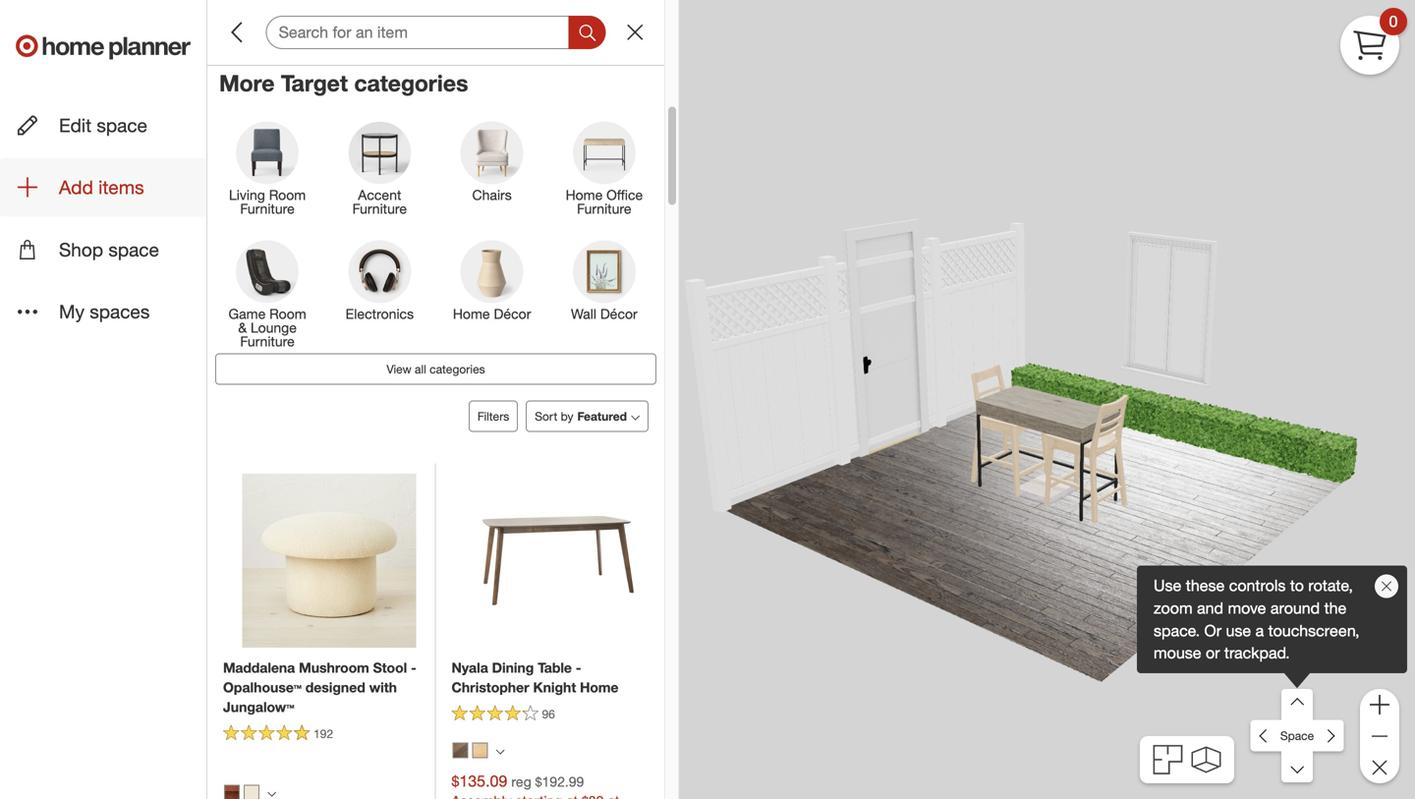 Task type: vqa. For each thing, say whether or not it's contained in the screenshot.
Dining
yes



Task type: describe. For each thing, give the bounding box(es) containing it.
use these controls to rotate, zoom and move around the space. or use a touchscreen, mouse or trackpad. tooltip
[[1138, 566, 1408, 674]]

$135.09 reg $192.99
[[452, 772, 584, 791]]

or
[[1205, 621, 1222, 640]]

add items button
[[0, 158, 206, 217]]

filters button
[[469, 401, 518, 432]]

$135.09
[[452, 772, 508, 791]]

accent furniture image
[[348, 121, 411, 184]]

home décor button
[[436, 239, 548, 344]]

add items
[[59, 176, 144, 199]]

mouse
[[1154, 644, 1202, 663]]

my
[[59, 300, 85, 323]]

192
[[314, 726, 333, 741]]

nyala
[[452, 659, 488, 676]]

nyala dining table - christopher knight home
[[452, 659, 619, 696]]

96
[[542, 707, 555, 722]]

Search for an item search field
[[266, 16, 606, 49]]

touchscreen,
[[1269, 621, 1360, 640]]

these
[[1187, 576, 1225, 595]]

maddalena mushroom stool - opalhouse™ designed with jungalow™ button
[[223, 658, 419, 717]]

designed
[[306, 679, 366, 696]]

view all categories
[[387, 362, 485, 376]]

edit
[[59, 114, 92, 137]]

living
[[229, 186, 265, 203]]

accent furniture button
[[324, 120, 436, 225]]

electronics image
[[348, 240, 411, 303]]

living room furniture image
[[236, 121, 299, 184]]

front view button icon image
[[1192, 747, 1222, 773]]

electronics button
[[324, 239, 436, 344]]

furniture down accent furniture image
[[353, 200, 407, 217]]

nyala dining table - christopher knight home image
[[478, 480, 639, 641]]

shop
[[59, 238, 103, 261]]

office
[[607, 186, 643, 203]]

jungalow™
[[223, 698, 295, 716]]

around
[[1271, 599, 1321, 618]]

0 button
[[1341, 8, 1408, 75]]

view
[[387, 362, 412, 376]]

cream boucle image
[[244, 785, 260, 799]]

sort
[[535, 409, 558, 424]]

mushroom
[[299, 659, 369, 676]]

space for shop space
[[108, 238, 159, 261]]

my spaces
[[59, 300, 150, 323]]

wall décor
[[571, 305, 638, 322]]

room for living room furniture
[[269, 186, 306, 203]]

lounge
[[251, 319, 297, 336]]

zoom
[[1154, 599, 1193, 618]]

more target categories
[[219, 69, 468, 97]]

home planner landing page image
[[16, 16, 191, 79]]

furniture inside game room & lounge furniture
[[240, 333, 295, 350]]

chairs button
[[436, 120, 548, 225]]

game
[[229, 305, 266, 322]]

christopher
[[452, 679, 530, 696]]

more
[[219, 69, 275, 97]]

sort by featured
[[535, 409, 627, 424]]

rotate,
[[1309, 576, 1354, 595]]

rust red image
[[224, 785, 240, 799]]

home office furniture button
[[548, 120, 661, 225]]

furniture inside "living room furniture"
[[240, 200, 295, 217]]

home for home décor
[[453, 305, 490, 322]]

chairs image
[[461, 121, 524, 184]]

categories for more target categories
[[354, 69, 468, 97]]

all
[[415, 362, 427, 376]]

accent
[[358, 186, 402, 203]]

natural image
[[472, 743, 488, 758]]

&
[[238, 319, 247, 336]]



Task type: locate. For each thing, give the bounding box(es) containing it.
categories inside button
[[430, 362, 485, 376]]

space
[[97, 114, 147, 137], [108, 238, 159, 261]]

2 - from the left
[[576, 659, 582, 676]]

dining
[[492, 659, 534, 676]]

view all categories button
[[215, 353, 657, 385]]

tilt camera down 30° image
[[1282, 752, 1314, 783]]

space right shop
[[108, 238, 159, 261]]

electronics
[[346, 305, 414, 322]]

spaces
[[90, 300, 150, 323]]

opalhouse™
[[223, 679, 302, 696]]

game room & lounge furniture button
[[211, 239, 324, 353]]

1 vertical spatial categories
[[430, 362, 485, 376]]

top view button icon image
[[1154, 745, 1183, 775]]

with
[[369, 679, 397, 696]]

décor down the home décor 'image'
[[494, 305, 531, 322]]

home
[[566, 186, 603, 203], [453, 305, 490, 322], [580, 679, 619, 696]]

use
[[1154, 576, 1182, 595]]

0 vertical spatial room
[[269, 186, 306, 203]]

space.
[[1154, 621, 1201, 640]]

pan camera right 30° image
[[1313, 720, 1345, 752]]

accent furniture
[[353, 186, 407, 217]]

add
[[59, 176, 93, 199]]

- inside maddalena mushroom stool - opalhouse™ designed with jungalow™
[[411, 659, 417, 676]]

wall décor button
[[548, 239, 661, 344]]

or
[[1206, 644, 1221, 663]]

1 horizontal spatial décor
[[601, 305, 638, 322]]

walnut image
[[453, 743, 469, 758]]

categories for view all categories
[[430, 362, 485, 376]]

my spaces button
[[0, 283, 206, 341]]

furniture inside home office furniture
[[577, 200, 632, 217]]

use
[[1227, 621, 1252, 640]]

space right edit in the left of the page
[[97, 114, 147, 137]]

1 horizontal spatial -
[[576, 659, 582, 676]]

categories right all
[[430, 362, 485, 376]]

reg
[[512, 773, 532, 790]]

move
[[1229, 599, 1267, 618]]

space for edit space
[[97, 114, 147, 137]]

maddalena
[[223, 659, 295, 676]]

categories
[[354, 69, 468, 97], [430, 362, 485, 376]]

table
[[538, 659, 572, 676]]

room for game room & lounge furniture
[[270, 305, 306, 322]]

1 - from the left
[[411, 659, 417, 676]]

décor for wall décor
[[601, 305, 638, 322]]

use these controls to rotate, zoom and move around the space. or use a touchscreen, mouse or trackpad.
[[1154, 576, 1360, 663]]

0 horizontal spatial -
[[411, 659, 417, 676]]

wall décor image
[[573, 240, 636, 303]]

trackpad.
[[1225, 644, 1291, 663]]

stool
[[373, 659, 407, 676]]

home for home office furniture
[[566, 186, 603, 203]]

home inside button
[[453, 305, 490, 322]]

maddalena mushroom stool - opalhouse™ designed with jungalow™
[[223, 659, 417, 716]]

space inside button
[[97, 114, 147, 137]]

by
[[561, 409, 574, 424]]

game room & lounge furniture
[[229, 305, 306, 350]]

room right game
[[270, 305, 306, 322]]

- right stool
[[411, 659, 417, 676]]

living room furniture
[[229, 186, 306, 217]]

controls
[[1230, 576, 1286, 595]]

$192.99
[[535, 773, 584, 790]]

2 décor from the left
[[601, 305, 638, 322]]

home office furniture image
[[573, 121, 636, 184]]

1 décor from the left
[[494, 305, 531, 322]]

room inside game room & lounge furniture
[[270, 305, 306, 322]]

a
[[1256, 621, 1265, 640]]

home décor image
[[461, 240, 524, 303]]

- inside nyala dining table - christopher knight home
[[576, 659, 582, 676]]

shop space button
[[0, 221, 206, 279]]

1 vertical spatial home
[[453, 305, 490, 322]]

home left the office on the top left
[[566, 186, 603, 203]]

0 horizontal spatial décor
[[494, 305, 531, 322]]

space inside button
[[108, 238, 159, 261]]

home décor
[[453, 305, 531, 322]]

maddalena mushroom stool - opalhouse™ designed with jungalow™ image
[[242, 474, 416, 648]]

0 vertical spatial home
[[566, 186, 603, 203]]

categories down search for an item "search field"
[[354, 69, 468, 97]]

edit space
[[59, 114, 147, 137]]

room inside "living room furniture"
[[269, 186, 306, 203]]

0
[[1390, 12, 1399, 31]]

furniture down home office furniture image
[[577, 200, 632, 217]]

knight
[[533, 679, 576, 696]]

featured
[[578, 409, 627, 424]]

1 vertical spatial space
[[108, 238, 159, 261]]

room
[[269, 186, 306, 203], [270, 305, 306, 322]]

to
[[1291, 576, 1305, 595]]

décor right wall
[[601, 305, 638, 322]]

tilt camera up 30° image
[[1282, 689, 1314, 721]]

home right knight
[[580, 679, 619, 696]]

and
[[1198, 599, 1224, 618]]

home inside home office furniture
[[566, 186, 603, 203]]

furniture down game
[[240, 333, 295, 350]]

items
[[98, 176, 144, 199]]

living room furniture button
[[211, 120, 324, 225]]

furniture
[[240, 200, 295, 217], [353, 200, 407, 217], [577, 200, 632, 217], [240, 333, 295, 350]]

2 vertical spatial home
[[580, 679, 619, 696]]

space
[[1281, 729, 1315, 743]]

edit space button
[[0, 96, 206, 155]]

home down the home décor 'image'
[[453, 305, 490, 322]]

furniture down living room furniture image
[[240, 200, 295, 217]]

the
[[1325, 599, 1347, 618]]

wall
[[571, 305, 597, 322]]

nyala dining table - christopher knight home button
[[452, 658, 649, 697]]

filters
[[478, 409, 510, 424]]

home office furniture
[[566, 186, 643, 217]]

shop space
[[59, 238, 159, 261]]

game room & lounge furniture image
[[236, 240, 299, 303]]

-
[[411, 659, 417, 676], [576, 659, 582, 676]]

0 vertical spatial space
[[97, 114, 147, 137]]

décor inside button
[[494, 305, 531, 322]]

room right 'living'
[[269, 186, 306, 203]]

home inside nyala dining table - christopher knight home
[[580, 679, 619, 696]]

- right the table
[[576, 659, 582, 676]]

décor inside button
[[601, 305, 638, 322]]

- for table
[[576, 659, 582, 676]]

- for stool
[[411, 659, 417, 676]]

chairs
[[472, 186, 512, 203]]

décor for home décor
[[494, 305, 531, 322]]

1 vertical spatial room
[[270, 305, 306, 322]]

target
[[281, 69, 348, 97]]

pan camera left 30° image
[[1251, 720, 1283, 752]]

0 vertical spatial categories
[[354, 69, 468, 97]]

décor
[[494, 305, 531, 322], [601, 305, 638, 322]]



